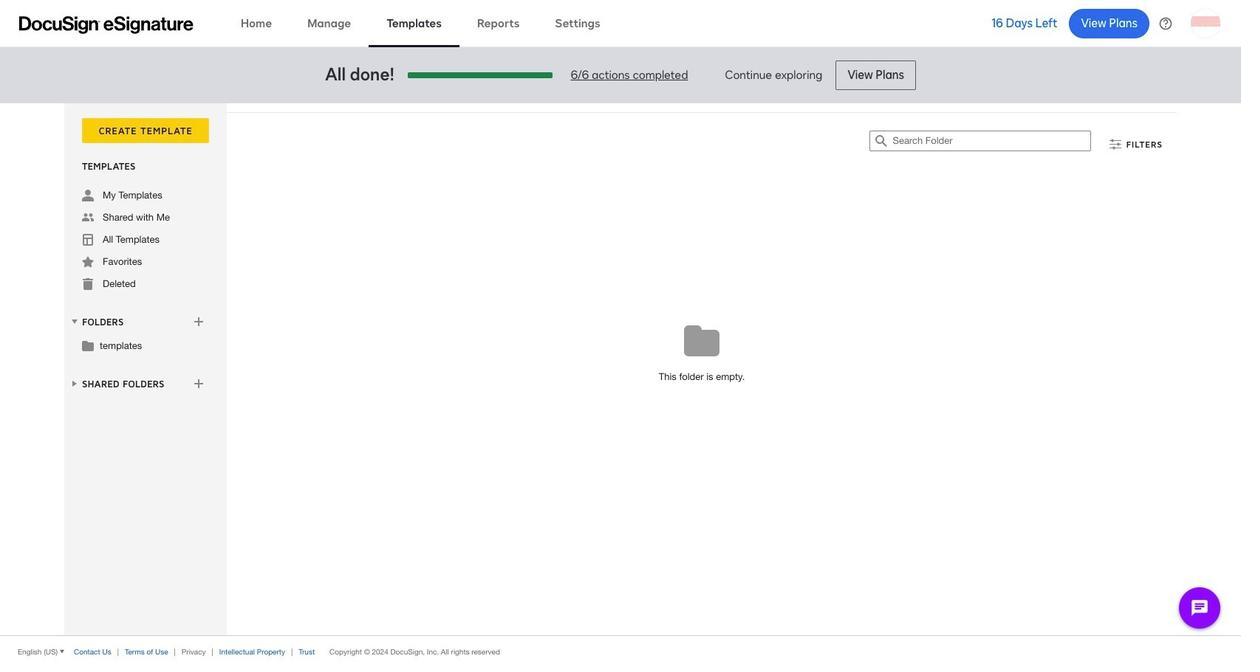 Task type: vqa. For each thing, say whether or not it's contained in the screenshot.
star filled icon
yes



Task type: locate. For each thing, give the bounding box(es) containing it.
shared image
[[82, 212, 94, 224]]

templates image
[[82, 234, 94, 246]]

more info region
[[0, 636, 1241, 668]]

user image
[[82, 190, 94, 202]]

Search Folder text field
[[893, 132, 1091, 151]]

star filled image
[[82, 256, 94, 268]]



Task type: describe. For each thing, give the bounding box(es) containing it.
trash image
[[82, 279, 94, 290]]

your uploaded profile image image
[[1191, 8, 1221, 38]]

docusign esignature image
[[19, 16, 194, 34]]

secondary navigation region
[[64, 103, 1181, 636]]

view folders image
[[69, 316, 81, 328]]

folder image
[[82, 340, 94, 352]]

view shared folders image
[[69, 378, 81, 390]]



